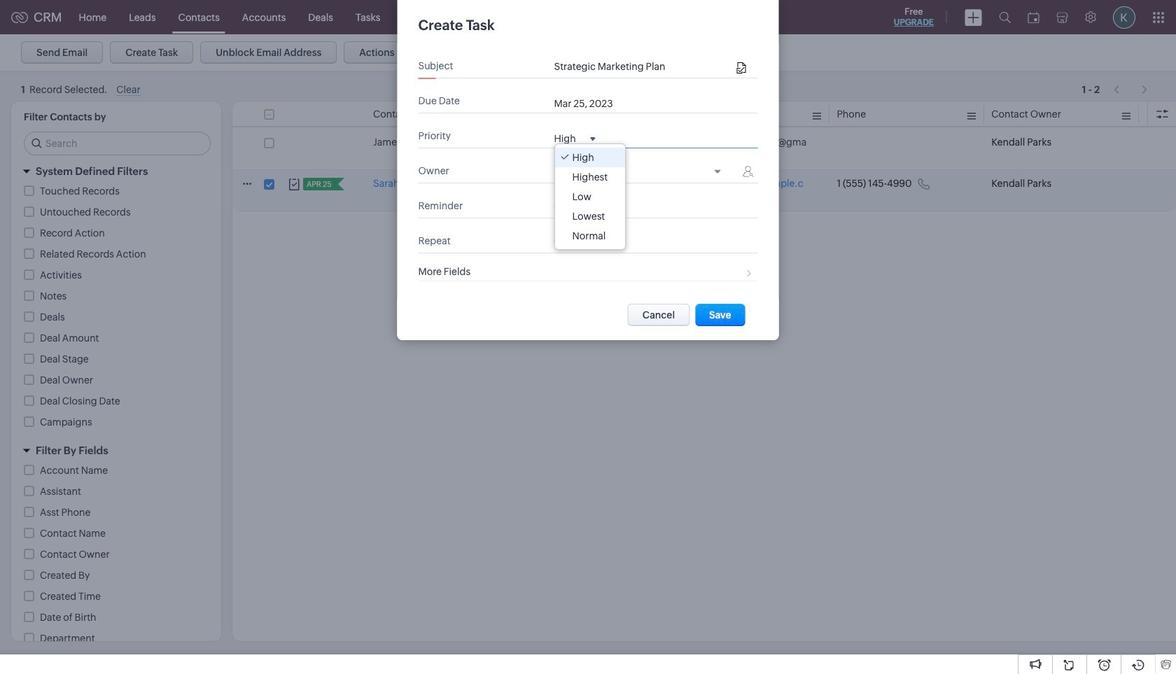 Task type: describe. For each thing, give the bounding box(es) containing it.
1 navigation from the top
[[1107, 76, 1155, 97]]

subject name lookup image
[[737, 62, 746, 74]]



Task type: vqa. For each thing, say whether or not it's contained in the screenshot.
THE CREATE MENU element
no



Task type: locate. For each thing, give the bounding box(es) containing it.
row group
[[232, 129, 1176, 211]]

None text field
[[554, 61, 734, 72]]

MMM d, yyyy text field
[[554, 98, 631, 109]]

2 navigation from the top
[[1107, 79, 1155, 99]]

tree
[[555, 144, 625, 249]]

navigation
[[1107, 76, 1155, 97], [1107, 79, 1155, 99]]

logo image
[[11, 12, 28, 23]]

None submit
[[695, 304, 745, 326]]

Search text field
[[25, 132, 210, 155]]

None field
[[554, 132, 596, 144], [554, 166, 727, 179], [554, 132, 596, 144], [554, 166, 727, 179]]

None button
[[628, 304, 690, 326]]



